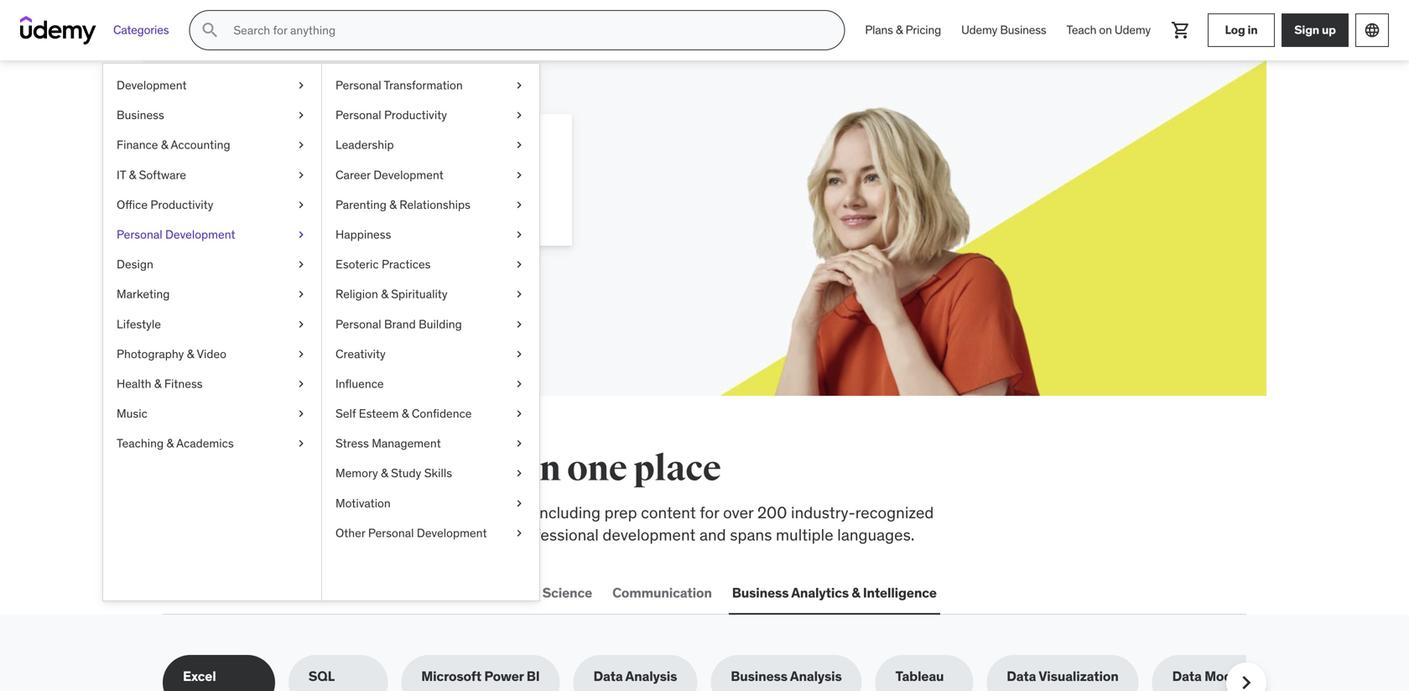Task type: locate. For each thing, give the bounding box(es) containing it.
xsmall image for personal brand building
[[513, 316, 526, 333]]

udemy image
[[20, 16, 96, 44]]

career development
[[336, 167, 444, 182]]

0 vertical spatial your
[[348, 133, 408, 168]]

xsmall image inside parenting & relationships link
[[513, 197, 526, 213]]

& for it & software
[[129, 167, 136, 182]]

development down the technical
[[417, 526, 487, 541]]

xsmall image inside personal brand building link
[[513, 316, 526, 333]]

personal brand building
[[336, 317, 462, 332]]

xsmall image inside health & fitness link
[[295, 376, 308, 392]]

xsmall image for creativity
[[513, 346, 526, 362]]

0 horizontal spatial your
[[272, 175, 297, 192]]

xsmall image
[[513, 77, 526, 94], [513, 107, 526, 123], [513, 137, 526, 153], [295, 167, 308, 183], [513, 167, 526, 183], [295, 227, 308, 243], [295, 256, 308, 273], [513, 286, 526, 303], [295, 316, 308, 333], [513, 346, 526, 362], [513, 376, 526, 392], [295, 406, 308, 422], [513, 406, 526, 422]]

business analytics & intelligence button
[[729, 573, 940, 613]]

xsmall image inside religion & spirituality link
[[513, 286, 526, 303]]

personal
[[336, 78, 381, 93], [336, 107, 381, 123], [117, 227, 162, 242], [336, 317, 381, 332], [368, 526, 414, 541]]

xsmall image inside personal development link
[[295, 227, 308, 243]]

development inside 'link'
[[117, 78, 187, 93]]

it up office
[[117, 167, 126, 182]]

xsmall image inside development 'link'
[[295, 77, 308, 94]]

1 horizontal spatial udemy
[[1115, 22, 1151, 38]]

xsmall image for photography & video
[[295, 346, 308, 362]]

the
[[218, 447, 272, 491]]

personal inside "personal productivity" link
[[336, 107, 381, 123]]

1 horizontal spatial analysis
[[790, 668, 842, 685]]

and
[[700, 525, 726, 545]]

it for it & software
[[117, 167, 126, 182]]

& right "health" on the bottom left of the page
[[154, 376, 162, 391]]

data left science
[[510, 584, 540, 602]]

memory & study skills
[[336, 466, 452, 481]]

udemy right 'pricing'
[[962, 22, 998, 38]]

course.
[[396, 175, 440, 192]]

your up 'with'
[[348, 133, 408, 168]]

potential
[[301, 175, 354, 192]]

& for finance & accounting
[[161, 137, 168, 152]]

excel
[[183, 668, 216, 685]]

xsmall image inside stress management "link"
[[513, 436, 526, 452]]

for inside covering critical workplace skills to technical topics, including prep content for over 200 industry-recognized certifications, our catalog supports well-rounded professional development and spans multiple languages.
[[700, 503, 719, 523]]

0 vertical spatial productivity
[[384, 107, 447, 123]]

development down office productivity link
[[165, 227, 235, 242]]

academics
[[176, 436, 234, 451]]

0 vertical spatial skills
[[278, 447, 369, 491]]

xsmall image inside teaching & academics link
[[295, 436, 308, 452]]

xsmall image inside esoteric practices link
[[513, 256, 526, 273]]

xsmall image inside the creativity link
[[513, 346, 526, 362]]

modeling
[[1205, 668, 1264, 685]]

0 vertical spatial in
[[1248, 22, 1258, 37]]

development for web development
[[197, 584, 281, 602]]

xsmall image inside influence link
[[513, 376, 526, 392]]

analysis for business analysis
[[790, 668, 842, 685]]

one
[[567, 447, 627, 491]]

esteem
[[359, 406, 399, 421]]

1 horizontal spatial productivity
[[384, 107, 447, 123]]

your
[[348, 133, 408, 168], [272, 175, 297, 192]]

log in link
[[1208, 13, 1275, 47]]

xsmall image for influence
[[513, 376, 526, 392]]

future
[[413, 133, 495, 168]]

your up the through
[[272, 175, 297, 192]]

health & fitness
[[117, 376, 203, 391]]

office productivity
[[117, 197, 213, 212]]

data left modeling
[[1173, 668, 1202, 685]]

1 horizontal spatial skills
[[424, 466, 452, 481]]

for
[[303, 133, 343, 168], [700, 503, 719, 523]]

udemy right 'on'
[[1115, 22, 1151, 38]]

xsmall image inside "personal productivity" link
[[513, 107, 526, 123]]

data inside button
[[510, 584, 540, 602]]

data left visualization
[[1007, 668, 1036, 685]]

skills up workplace
[[278, 447, 369, 491]]

data for data modeling
[[1173, 668, 1202, 685]]

& right religion
[[381, 287, 388, 302]]

xsmall image inside 'leadership' link
[[513, 137, 526, 153]]

& right esteem at the left of page
[[402, 406, 409, 421]]

personal brand building link
[[322, 309, 540, 339]]

on
[[1100, 22, 1112, 38]]

& up office
[[129, 167, 136, 182]]

personal up design
[[117, 227, 162, 242]]

xsmall image for marketing
[[295, 286, 308, 303]]

personal transformation link
[[322, 70, 540, 100]]

development for personal development
[[165, 227, 235, 242]]

business link
[[103, 100, 321, 130]]

skills up supports
[[359, 503, 395, 523]]

xsmall image inside the it & software link
[[295, 167, 308, 183]]

design
[[117, 257, 153, 272]]

xsmall image inside self esteem & confidence link
[[513, 406, 526, 422]]

stress management
[[336, 436, 441, 451]]

categories
[[113, 22, 169, 38]]

spirituality
[[391, 287, 448, 302]]

power
[[484, 668, 524, 685]]

1 vertical spatial skills
[[424, 466, 452, 481]]

& for parenting & relationships
[[390, 197, 397, 212]]

2 analysis from the left
[[790, 668, 842, 685]]

productivity
[[384, 107, 447, 123], [151, 197, 213, 212]]

personal up personal productivity
[[336, 78, 381, 93]]

personal inside personal brand building link
[[336, 317, 381, 332]]

for inside skills for your future expand your potential with a course. starting at just $12.99 through dec 15.
[[303, 133, 343, 168]]

1 analysis from the left
[[626, 668, 677, 685]]

xsmall image inside career development link
[[513, 167, 526, 183]]

xsmall image inside office productivity link
[[295, 197, 308, 213]]

xsmall image for personal productivity
[[513, 107, 526, 123]]

personal for personal transformation
[[336, 78, 381, 93]]

health
[[117, 376, 151, 391]]

business inside topic filters element
[[731, 668, 788, 685]]

xsmall image inside memory & study skills link
[[513, 465, 526, 482]]

0 horizontal spatial productivity
[[151, 197, 213, 212]]

& for plans & pricing
[[896, 22, 903, 38]]

1 vertical spatial productivity
[[151, 197, 213, 212]]

xsmall image inside lifestyle link
[[295, 316, 308, 333]]

business
[[1000, 22, 1047, 38], [117, 107, 164, 123], [732, 584, 789, 602], [731, 668, 788, 685]]

1 vertical spatial in
[[528, 447, 561, 491]]

development right web
[[197, 584, 281, 602]]

0 horizontal spatial in
[[528, 447, 561, 491]]

analysis for data analysis
[[626, 668, 677, 685]]

1 horizontal spatial leadership
[[421, 584, 490, 602]]

xsmall image inside finance & accounting link
[[295, 137, 308, 153]]

xsmall image inside other personal development link
[[513, 525, 526, 542]]

leadership down rounded
[[421, 584, 490, 602]]

in up including
[[528, 447, 561, 491]]

development inside button
[[197, 584, 281, 602]]

office
[[117, 197, 148, 212]]

other
[[336, 526, 365, 541]]

xsmall image inside motivation "link"
[[513, 495, 526, 512]]

leadership inside leadership 'button'
[[421, 584, 490, 602]]

it inside "button"
[[301, 584, 313, 602]]

1 horizontal spatial your
[[348, 133, 408, 168]]

leadership for 'leadership' link
[[336, 137, 394, 152]]

0 horizontal spatial analysis
[[626, 668, 677, 685]]

web development
[[166, 584, 281, 602]]

spans
[[730, 525, 772, 545]]

it & software link
[[103, 160, 321, 190]]

it & software
[[117, 167, 186, 182]]

xsmall image for parenting & relationships
[[513, 197, 526, 213]]

certifications,
[[163, 525, 259, 545]]

0 horizontal spatial skills
[[223, 133, 298, 168]]

personal down to
[[368, 526, 414, 541]]

in right the log
[[1248, 22, 1258, 37]]

in
[[1248, 22, 1258, 37], [528, 447, 561, 491]]

productivity down the transformation
[[384, 107, 447, 123]]

accounting
[[171, 137, 230, 152]]

xsmall image for finance & accounting
[[295, 137, 308, 153]]

1 vertical spatial it
[[301, 584, 313, 602]]

all
[[163, 447, 212, 491]]

personal productivity
[[336, 107, 447, 123]]

xsmall image inside photography & video link
[[295, 346, 308, 362]]

& for health & fitness
[[154, 376, 162, 391]]

xsmall image inside design link
[[295, 256, 308, 273]]

skills up expand
[[223, 133, 298, 168]]

xsmall image inside business link
[[295, 107, 308, 123]]

business analysis
[[731, 668, 842, 685]]

tableau
[[896, 668, 944, 685]]

development up parenting & relationships
[[374, 167, 444, 182]]

0 vertical spatial it
[[117, 167, 126, 182]]

0 vertical spatial for
[[303, 133, 343, 168]]

xsmall image inside personal transformation link
[[513, 77, 526, 94]]

& right plans
[[896, 22, 903, 38]]

leadership inside 'leadership' link
[[336, 137, 394, 152]]

memory & study skills link
[[322, 459, 540, 489]]

& right finance
[[161, 137, 168, 152]]

log
[[1225, 22, 1246, 37]]

1 horizontal spatial for
[[700, 503, 719, 523]]

for up and
[[700, 503, 719, 523]]

skills down stress management "link"
[[424, 466, 452, 481]]

visualization
[[1039, 668, 1119, 685]]

xsmall image for other personal development
[[513, 525, 526, 542]]

development down categories dropdown button
[[117, 78, 187, 93]]

business inside button
[[732, 584, 789, 602]]

personal inside personal transformation link
[[336, 78, 381, 93]]

data for data visualization
[[1007, 668, 1036, 685]]

data science button
[[507, 573, 596, 613]]

pricing
[[906, 22, 941, 38]]

xsmall image inside happiness link
[[513, 227, 526, 243]]

& left study
[[381, 466, 388, 481]]

business for business analytics & intelligence
[[732, 584, 789, 602]]

it left the certifications
[[301, 584, 313, 602]]

plans & pricing link
[[855, 10, 952, 50]]

1 vertical spatial skills
[[359, 503, 395, 523]]

xsmall image for it & software
[[295, 167, 308, 183]]

starting
[[443, 175, 491, 192]]

submit search image
[[200, 20, 220, 40]]

xsmall image for leadership
[[513, 137, 526, 153]]

development
[[117, 78, 187, 93], [374, 167, 444, 182], [165, 227, 235, 242], [417, 526, 487, 541], [197, 584, 281, 602]]

1 horizontal spatial it
[[301, 584, 313, 602]]

finance & accounting link
[[103, 130, 321, 160]]

1 horizontal spatial in
[[1248, 22, 1258, 37]]

personal down personal transformation
[[336, 107, 381, 123]]

1 vertical spatial for
[[700, 503, 719, 523]]

0 vertical spatial leadership
[[336, 137, 394, 152]]

0 horizontal spatial it
[[117, 167, 126, 182]]

&
[[896, 22, 903, 38], [161, 137, 168, 152], [129, 167, 136, 182], [390, 197, 397, 212], [381, 287, 388, 302], [187, 346, 194, 361], [154, 376, 162, 391], [402, 406, 409, 421], [167, 436, 174, 451], [381, 466, 388, 481], [852, 584, 860, 602]]

log in
[[1225, 22, 1258, 37]]

leadership up 'career' at the top of the page
[[336, 137, 394, 152]]

xsmall image
[[295, 77, 308, 94], [295, 107, 308, 123], [295, 137, 308, 153], [295, 197, 308, 213], [513, 197, 526, 213], [513, 227, 526, 243], [513, 256, 526, 273], [295, 286, 308, 303], [513, 316, 526, 333], [295, 346, 308, 362], [295, 376, 308, 392], [295, 436, 308, 452], [513, 436, 526, 452], [513, 465, 526, 482], [513, 495, 526, 512], [513, 525, 526, 542]]

& right analytics at the bottom right of the page
[[852, 584, 860, 602]]

other personal development
[[336, 526, 487, 541]]

xsmall image inside music link
[[295, 406, 308, 422]]

xsmall image for career development
[[513, 167, 526, 183]]

development for career development
[[374, 167, 444, 182]]

content
[[641, 503, 696, 523]]

memory
[[336, 466, 378, 481]]

skills inside covering critical workplace skills to technical topics, including prep content for over 200 industry-recognized certifications, our catalog supports well-rounded professional development and spans multiple languages.
[[359, 503, 395, 523]]

0 horizontal spatial udemy
[[962, 22, 998, 38]]

0 vertical spatial skills
[[223, 133, 298, 168]]

transformation
[[384, 78, 463, 93]]

& right 'teaching'
[[167, 436, 174, 451]]

personal transformation
[[336, 78, 463, 93]]

0 horizontal spatial leadership
[[336, 137, 394, 152]]

music link
[[103, 399, 321, 429]]

development link
[[103, 70, 321, 100]]

parenting & relationships link
[[322, 190, 540, 220]]

productivity for personal productivity
[[384, 107, 447, 123]]

1 udemy from the left
[[962, 22, 998, 38]]

xsmall image for teaching & academics
[[295, 436, 308, 452]]

& left the video on the left of the page
[[187, 346, 194, 361]]

xsmall image inside marketing link
[[295, 286, 308, 303]]

productivity up personal development
[[151, 197, 213, 212]]

xsmall image for motivation
[[513, 495, 526, 512]]

0 horizontal spatial for
[[303, 133, 343, 168]]

data right bi
[[594, 668, 623, 685]]

for up potential
[[303, 133, 343, 168]]

parenting
[[336, 197, 387, 212]]

career
[[336, 167, 371, 182]]

& down a
[[390, 197, 397, 212]]

personal down religion
[[336, 317, 381, 332]]

our
[[263, 525, 286, 545]]

personal inside personal development link
[[117, 227, 162, 242]]

technical
[[416, 503, 481, 523]]

xsmall image for self esteem & confidence
[[513, 406, 526, 422]]

prep
[[605, 503, 637, 523]]

1 vertical spatial leadership
[[421, 584, 490, 602]]



Task type: describe. For each thing, give the bounding box(es) containing it.
xsmall image for health & fitness
[[295, 376, 308, 392]]

health & fitness link
[[103, 369, 321, 399]]

xsmall image for office productivity
[[295, 197, 308, 213]]

sign up
[[1295, 22, 1336, 37]]

data for data analysis
[[594, 668, 623, 685]]

xsmall image for stress management
[[513, 436, 526, 452]]

supports
[[347, 525, 410, 545]]

xsmall image for happiness
[[513, 227, 526, 243]]

happiness link
[[322, 220, 540, 250]]

need
[[441, 447, 522, 491]]

religion
[[336, 287, 378, 302]]

business analytics & intelligence
[[732, 584, 937, 602]]

leadership for leadership 'button'
[[421, 584, 490, 602]]

web
[[166, 584, 195, 602]]

at
[[494, 175, 506, 192]]

practices
[[382, 257, 431, 272]]

& for teaching & academics
[[167, 436, 174, 451]]

study
[[391, 466, 421, 481]]

science
[[543, 584, 592, 602]]

motivation link
[[322, 489, 540, 518]]

xsmall image for esoteric practices
[[513, 256, 526, 273]]

critical
[[230, 503, 278, 523]]

bi
[[527, 668, 540, 685]]

languages.
[[838, 525, 915, 545]]

personal for personal productivity
[[336, 107, 381, 123]]

data visualization
[[1007, 668, 1119, 685]]

personal for personal brand building
[[336, 317, 381, 332]]

topic filters element
[[163, 655, 1284, 691]]

personal development link
[[103, 220, 321, 250]]

it for it certifications
[[301, 584, 313, 602]]

other personal development link
[[322, 518, 540, 548]]

design link
[[103, 250, 321, 280]]

microsoft power bi
[[421, 668, 540, 685]]

building
[[419, 317, 462, 332]]

religion & spirituality link
[[322, 280, 540, 309]]

udemy business
[[962, 22, 1047, 38]]

plans
[[865, 22, 893, 38]]

xsmall image for personal transformation
[[513, 77, 526, 94]]

all the skills you need in one place
[[163, 447, 721, 491]]

& for memory & study skills
[[381, 466, 388, 481]]

motivation
[[336, 496, 391, 511]]

xsmall image for business
[[295, 107, 308, 123]]

brand
[[384, 317, 416, 332]]

business for business
[[117, 107, 164, 123]]

relationships
[[400, 197, 471, 212]]

fitness
[[164, 376, 203, 391]]

teaching
[[117, 436, 164, 451]]

esoteric practices link
[[322, 250, 540, 280]]

marketing
[[117, 287, 170, 302]]

topics,
[[485, 503, 532, 523]]

web development button
[[163, 573, 284, 613]]

self esteem & confidence link
[[322, 399, 540, 429]]

communication button
[[609, 573, 716, 613]]

it certifications
[[301, 584, 401, 602]]

over
[[723, 503, 754, 523]]

sql
[[309, 668, 335, 685]]

xsmall image for religion & spirituality
[[513, 286, 526, 303]]

200
[[758, 503, 787, 523]]

& for religion & spirituality
[[381, 287, 388, 302]]

xsmall image for personal development
[[295, 227, 308, 243]]

xsmall image for lifestyle
[[295, 316, 308, 333]]

music
[[117, 406, 147, 421]]

parenting & relationships
[[336, 197, 471, 212]]

xsmall image for design
[[295, 256, 308, 273]]

workplace
[[282, 503, 355, 523]]

leadership link
[[322, 130, 540, 160]]

just
[[509, 175, 532, 192]]

15.
[[344, 194, 361, 211]]

expand
[[223, 175, 268, 192]]

place
[[634, 447, 721, 491]]

photography
[[117, 346, 184, 361]]

stress management link
[[322, 429, 540, 459]]

covering critical workplace skills to technical topics, including prep content for over 200 industry-recognized certifications, our catalog supports well-rounded professional development and spans multiple languages.
[[163, 503, 934, 545]]

photography & video
[[117, 346, 227, 361]]

covering
[[163, 503, 227, 523]]

you
[[375, 447, 435, 491]]

microsoft
[[421, 668, 482, 685]]

with
[[357, 175, 382, 192]]

intelligence
[[863, 584, 937, 602]]

rounded
[[449, 525, 508, 545]]

teach
[[1067, 22, 1097, 38]]

certifications
[[315, 584, 401, 602]]

sign up link
[[1282, 13, 1349, 47]]

photography & video link
[[103, 339, 321, 369]]

next image
[[1233, 670, 1260, 691]]

xsmall image for music
[[295, 406, 308, 422]]

business for business analysis
[[731, 668, 788, 685]]

Search for anything text field
[[230, 16, 824, 44]]

teach on udemy link
[[1057, 10, 1161, 50]]

xsmall image for memory & study skills
[[513, 465, 526, 482]]

1 vertical spatial your
[[272, 175, 297, 192]]

2 udemy from the left
[[1115, 22, 1151, 38]]

data for data science
[[510, 584, 540, 602]]

a
[[386, 175, 393, 192]]

shopping cart with 0 items image
[[1171, 20, 1191, 40]]

development
[[603, 525, 696, 545]]

personal productivity link
[[322, 100, 540, 130]]

xsmall image for development
[[295, 77, 308, 94]]

management
[[372, 436, 441, 451]]

software
[[139, 167, 186, 182]]

choose a language image
[[1364, 22, 1381, 39]]

skills inside skills for your future expand your potential with a course. starting at just $12.99 through dec 15.
[[223, 133, 298, 168]]

teaching & academics
[[117, 436, 234, 451]]

up
[[1322, 22, 1336, 37]]

self esteem & confidence
[[336, 406, 472, 421]]

productivity for office productivity
[[151, 197, 213, 212]]

personal for personal development
[[117, 227, 162, 242]]

to
[[398, 503, 413, 523]]

personal inside other personal development link
[[368, 526, 414, 541]]

career development link
[[322, 160, 540, 190]]

influence
[[336, 376, 384, 391]]

& inside button
[[852, 584, 860, 602]]

skills for your future expand your potential with a course. starting at just $12.99 through dec 15.
[[223, 133, 532, 211]]

religion & spirituality
[[336, 287, 448, 302]]

sign
[[1295, 22, 1320, 37]]

data analysis
[[594, 668, 677, 685]]

plans & pricing
[[865, 22, 941, 38]]

influence link
[[322, 369, 540, 399]]

& for photography & video
[[187, 346, 194, 361]]



Task type: vqa. For each thing, say whether or not it's contained in the screenshot.
the Skills in Skills for your future Expand your potential with a course. Starting at just $12.99 through Dec 15.
yes



